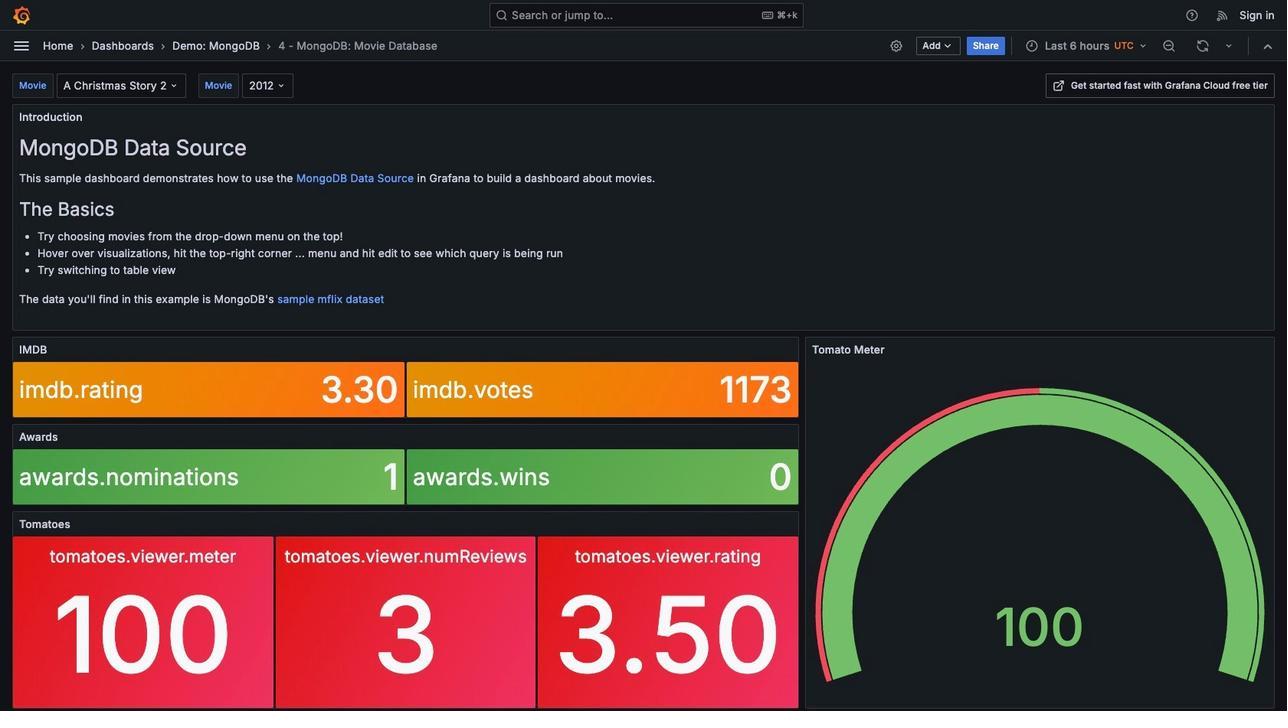 Task type: describe. For each thing, give the bounding box(es) containing it.
grafana image
[[12, 6, 31, 24]]

news image
[[1216, 8, 1230, 22]]



Task type: locate. For each thing, give the bounding box(es) containing it.
help image
[[1185, 8, 1199, 22]]

refresh dashboard image
[[1196, 39, 1210, 52]]

auto refresh turned off. choose refresh time interval image
[[1223, 39, 1235, 52]]

dashboard settings image
[[890, 39, 904, 52]]

open menu image
[[12, 36, 31, 55]]

zoom out time range image
[[1162, 39, 1176, 52]]



